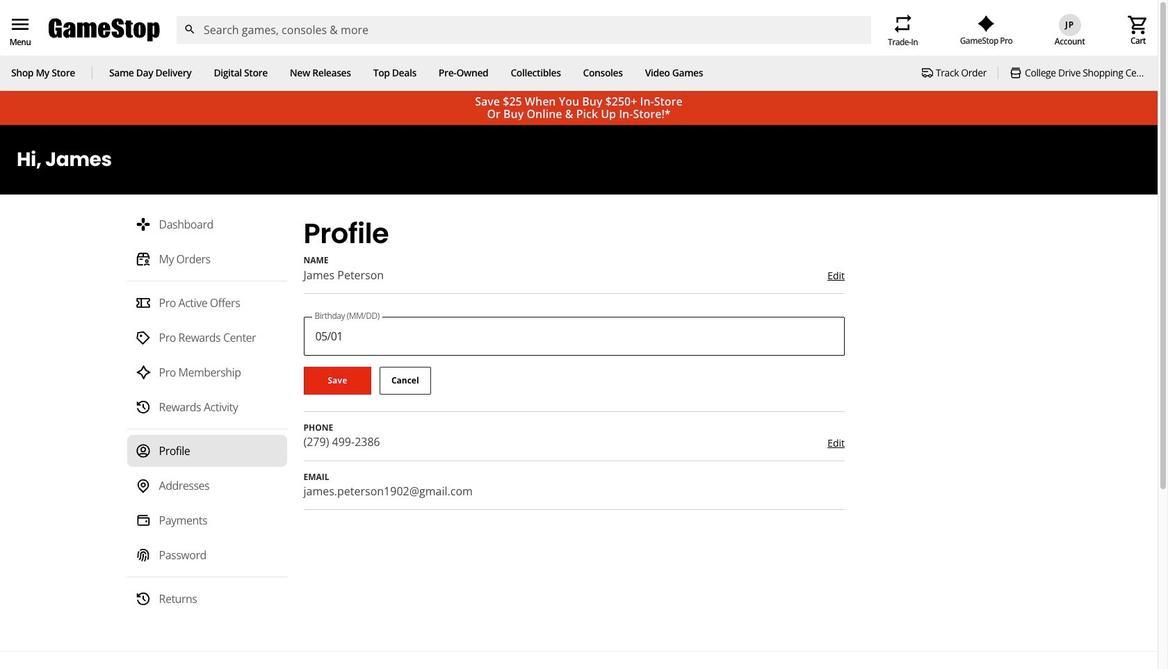 Task type: locate. For each thing, give the bounding box(es) containing it.
returns icon image
[[135, 592, 151, 607]]

my orders icon image
[[135, 252, 151, 267]]

gamestop image
[[49, 17, 160, 43]]

None search field
[[176, 16, 872, 44]]

None text field
[[304, 317, 845, 356]]

password icon image
[[135, 548, 151, 564]]

rewards activity icon image
[[135, 400, 151, 415]]

pro active offers icon image
[[135, 296, 151, 311]]

pro rewards center icon image
[[135, 331, 151, 346]]



Task type: vqa. For each thing, say whether or not it's contained in the screenshot.
the middle &
no



Task type: describe. For each thing, give the bounding box(es) containing it.
payments icon image
[[135, 513, 151, 529]]

addresses icon image
[[135, 479, 151, 494]]

profile icon image
[[135, 444, 151, 459]]

Search games, consoles & more search field
[[204, 16, 847, 44]]

dashboard icon image
[[135, 217, 151, 232]]

gamestop pro icon image
[[978, 15, 995, 32]]

pro membership icon image
[[135, 365, 151, 381]]



